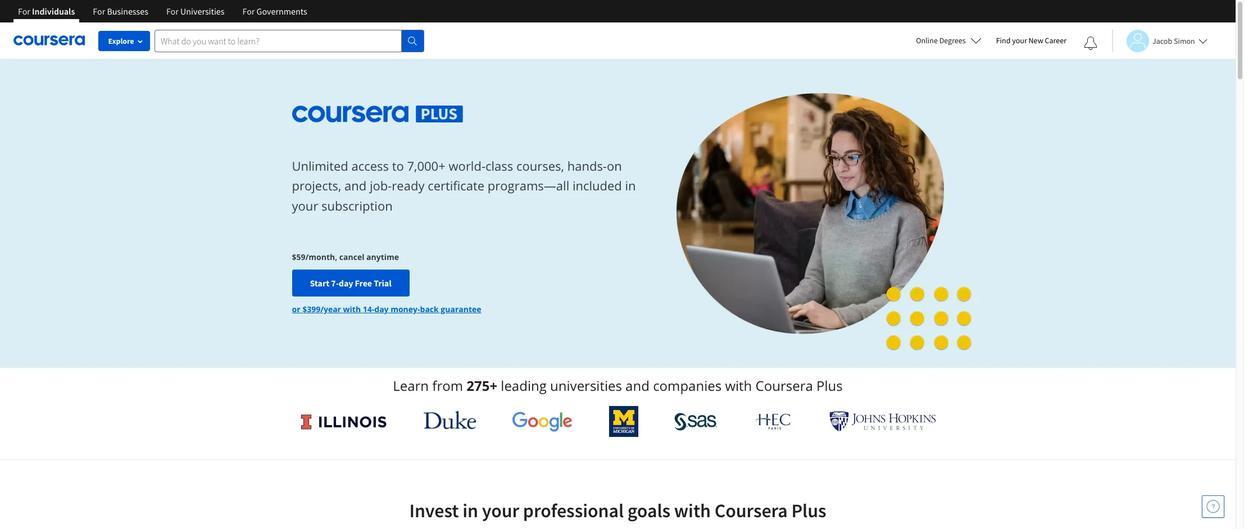 Task type: describe. For each thing, give the bounding box(es) containing it.
jacob simon button
[[1112, 30, 1208, 52]]

trial
[[374, 278, 392, 289]]

university of michigan image
[[609, 406, 638, 437]]

hec paris image
[[754, 410, 793, 433]]

leading
[[501, 377, 547, 395]]

$59 /month, cancel anytime
[[292, 252, 399, 263]]

1 vertical spatial with
[[725, 377, 752, 395]]

degrees
[[940, 35, 966, 46]]

anytime
[[367, 252, 399, 263]]

find your new career link
[[991, 34, 1072, 48]]

1 horizontal spatial your
[[482, 499, 519, 523]]

/month,
[[305, 252, 337, 263]]

2 vertical spatial with
[[674, 499, 711, 523]]

duke university image
[[424, 411, 476, 429]]

jacob
[[1153, 36, 1173, 46]]

your inside unlimited access to 7,000+ world-class courses, hands-on projects, and job-ready certificate programs—all included in your subscription
[[292, 197, 318, 214]]

hands-
[[568, 157, 607, 174]]

275+
[[467, 377, 497, 395]]

sas image
[[675, 413, 717, 431]]

7,000+
[[407, 157, 446, 174]]

14-
[[363, 304, 375, 315]]

start 7-day free trial
[[310, 278, 392, 289]]

$59
[[292, 252, 305, 263]]

class
[[486, 157, 513, 174]]

unlimited
[[292, 157, 348, 174]]

jacob simon
[[1153, 36, 1195, 46]]

courses,
[[517, 157, 564, 174]]

learn
[[393, 377, 429, 395]]

0 vertical spatial plus
[[817, 377, 843, 395]]

1 vertical spatial plus
[[792, 499, 827, 523]]

unlimited access to 7,000+ world-class courses, hands-on projects, and job-ready certificate programs—all included in your subscription
[[292, 157, 636, 214]]

job-
[[370, 177, 392, 194]]

guarantee
[[441, 304, 481, 315]]

ready
[[392, 177, 425, 194]]

goals
[[628, 499, 671, 523]]

programs—all
[[488, 177, 570, 194]]

0 vertical spatial coursera
[[756, 377, 813, 395]]

invest
[[409, 499, 459, 523]]

0 vertical spatial your
[[1012, 35, 1027, 46]]

back
[[420, 304, 439, 315]]

to
[[392, 157, 404, 174]]

for universities
[[166, 6, 225, 17]]

banner navigation
[[9, 0, 316, 31]]

/year
[[320, 304, 341, 315]]

in inside unlimited access to 7,000+ world-class courses, hands-on projects, and job-ready certificate programs—all included in your subscription
[[625, 177, 636, 194]]

for for universities
[[166, 6, 179, 17]]

on
[[607, 157, 622, 174]]

online degrees button
[[907, 28, 991, 53]]



Task type: locate. For each thing, give the bounding box(es) containing it.
1 horizontal spatial with
[[674, 499, 711, 523]]

1 horizontal spatial in
[[625, 177, 636, 194]]

and inside unlimited access to 7,000+ world-class courses, hands-on projects, and job-ready certificate programs—all included in your subscription
[[345, 177, 367, 194]]

2 for from the left
[[93, 6, 105, 17]]

2 horizontal spatial with
[[725, 377, 752, 395]]

start 7-day free trial button
[[292, 270, 410, 297]]

subscription
[[322, 197, 393, 214]]

find
[[996, 35, 1011, 46]]

find your new career
[[996, 35, 1067, 46]]

with right companies
[[725, 377, 752, 395]]

in right included
[[625, 177, 636, 194]]

invest in your professional goals with coursera plus
[[409, 499, 827, 523]]

governments
[[257, 6, 307, 17]]

and
[[345, 177, 367, 194], [626, 377, 650, 395]]

0 horizontal spatial in
[[463, 499, 478, 523]]

$399
[[302, 304, 320, 315]]

1 for from the left
[[18, 6, 30, 17]]

for individuals
[[18, 6, 75, 17]]

2 vertical spatial your
[[482, 499, 519, 523]]

free
[[355, 278, 372, 289]]

with right goals on the bottom of the page
[[674, 499, 711, 523]]

for businesses
[[93, 6, 148, 17]]

for for governments
[[243, 6, 255, 17]]

0 vertical spatial day
[[339, 278, 353, 289]]

money-
[[391, 304, 420, 315]]

4 for from the left
[[243, 6, 255, 17]]

learn from 275+ leading universities and companies with coursera plus
[[393, 377, 843, 395]]

for left individuals
[[18, 6, 30, 17]]

1 vertical spatial coursera
[[715, 499, 788, 523]]

0 horizontal spatial and
[[345, 177, 367, 194]]

None search field
[[155, 30, 424, 52]]

explore button
[[98, 31, 150, 51]]

individuals
[[32, 6, 75, 17]]

1 vertical spatial your
[[292, 197, 318, 214]]

or $399 /year with 14-day money-back guarantee
[[292, 304, 481, 315]]

or
[[292, 304, 300, 315]]

included
[[573, 177, 622, 194]]

day inside button
[[339, 278, 353, 289]]

0 horizontal spatial your
[[292, 197, 318, 214]]

in
[[625, 177, 636, 194], [463, 499, 478, 523]]

coursera
[[756, 377, 813, 395], [715, 499, 788, 523]]

1 horizontal spatial and
[[626, 377, 650, 395]]

for for individuals
[[18, 6, 30, 17]]

projects,
[[292, 177, 341, 194]]

0 vertical spatial with
[[343, 304, 361, 315]]

access
[[352, 157, 389, 174]]

for left governments on the left top of page
[[243, 6, 255, 17]]

for left businesses
[[93, 6, 105, 17]]

0 horizontal spatial day
[[339, 278, 353, 289]]

coursera image
[[13, 32, 85, 50]]

businesses
[[107, 6, 148, 17]]

coursera plus image
[[292, 106, 463, 122]]

day
[[339, 278, 353, 289], [374, 304, 389, 315]]

1 vertical spatial in
[[463, 499, 478, 523]]

certificate
[[428, 177, 485, 194]]

with
[[343, 304, 361, 315], [725, 377, 752, 395], [674, 499, 711, 523]]

companies
[[653, 377, 722, 395]]

for
[[18, 6, 30, 17], [93, 6, 105, 17], [166, 6, 179, 17], [243, 6, 255, 17]]

and up subscription
[[345, 177, 367, 194]]

help center image
[[1207, 500, 1220, 514]]

show notifications image
[[1084, 37, 1098, 50]]

in right invest
[[463, 499, 478, 523]]

0 vertical spatial in
[[625, 177, 636, 194]]

1 vertical spatial day
[[374, 304, 389, 315]]

for left universities
[[166, 6, 179, 17]]

start
[[310, 278, 329, 289]]

2 horizontal spatial your
[[1012, 35, 1027, 46]]

0 horizontal spatial with
[[343, 304, 361, 315]]

professional
[[523, 499, 624, 523]]

google image
[[512, 411, 573, 432]]

What do you want to learn? text field
[[155, 30, 402, 52]]

new
[[1029, 35, 1044, 46]]

johns hopkins university image
[[829, 411, 936, 432]]

cancel
[[339, 252, 364, 263]]

for for businesses
[[93, 6, 105, 17]]

world-
[[449, 157, 486, 174]]

1 vertical spatial and
[[626, 377, 650, 395]]

day left free in the bottom left of the page
[[339, 278, 353, 289]]

day left money-
[[374, 304, 389, 315]]

simon
[[1174, 36, 1195, 46]]

universities
[[180, 6, 225, 17]]

from
[[432, 377, 463, 395]]

and up university of michigan image
[[626, 377, 650, 395]]

for governments
[[243, 6, 307, 17]]

career
[[1045, 35, 1067, 46]]

1 horizontal spatial day
[[374, 304, 389, 315]]

explore
[[108, 36, 134, 46]]

online degrees
[[916, 35, 966, 46]]

universities
[[550, 377, 622, 395]]

7-
[[331, 278, 339, 289]]

online
[[916, 35, 938, 46]]

0 vertical spatial and
[[345, 177, 367, 194]]

university of illinois at urbana-champaign image
[[300, 413, 388, 431]]

3 for from the left
[[166, 6, 179, 17]]

plus
[[817, 377, 843, 395], [792, 499, 827, 523]]

your
[[1012, 35, 1027, 46], [292, 197, 318, 214], [482, 499, 519, 523]]

with left 14-
[[343, 304, 361, 315]]



Task type: vqa. For each thing, say whether or not it's contained in the screenshot.
IBM "image"
no



